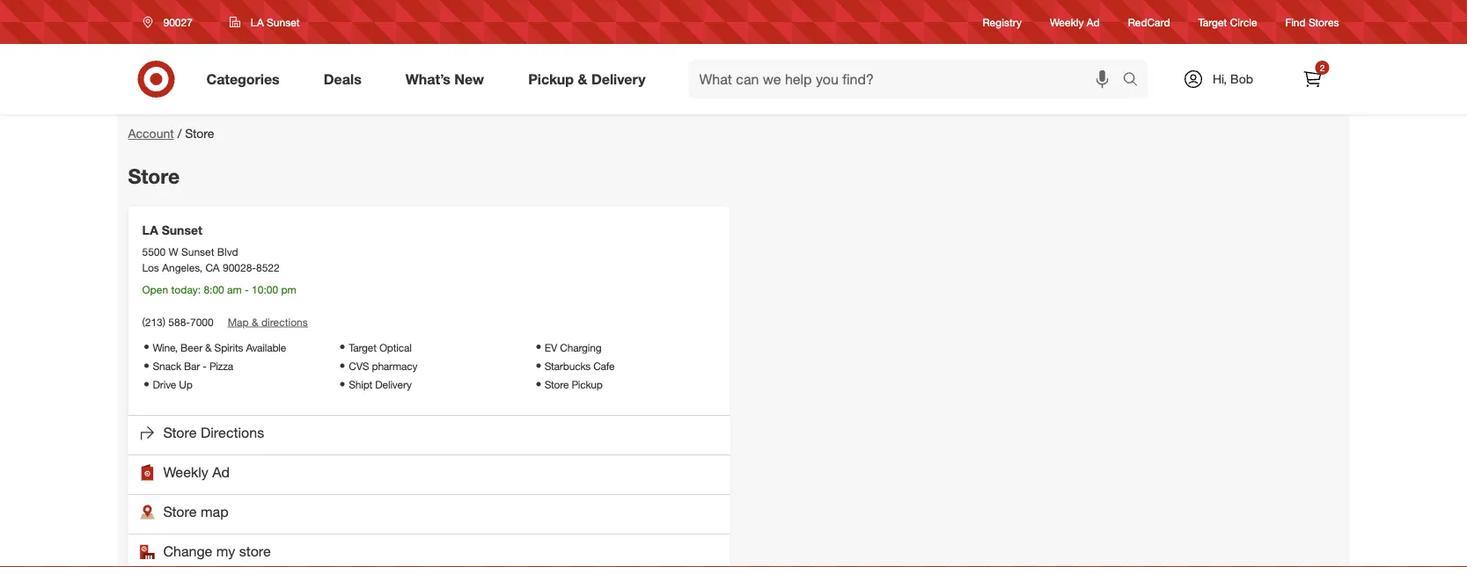 Task type: describe. For each thing, give the bounding box(es) containing it.
search button
[[1115, 60, 1157, 102]]

angeles,
[[162, 261, 203, 274]]

find stores
[[1286, 15, 1340, 29]]

pharmacy
[[372, 360, 418, 373]]

pm
[[281, 283, 297, 296]]

snack
[[153, 360, 181, 373]]

w
[[169, 246, 178, 259]]

- inside wine, beer & spirits available snack bar - pizza drive up
[[203, 360, 207, 373]]

la sunset
[[251, 15, 300, 29]]

blvd
[[217, 246, 238, 259]]

ad inside weekly ad link
[[1087, 15, 1100, 29]]

1 horizontal spatial delivery
[[592, 70, 646, 88]]

registry link
[[983, 14, 1022, 30]]

redcard link
[[1128, 14, 1171, 30]]

hi,
[[1213, 71, 1227, 87]]

pickup inside 'ev charging starbucks cafe store pickup'
[[572, 379, 603, 392]]

weekly ad link
[[1050, 14, 1100, 30]]

7000
[[190, 316, 214, 329]]

categories link
[[191, 60, 302, 99]]

pickup inside the pickup & delivery link
[[528, 70, 574, 88]]

ev
[[545, 341, 557, 355]]

588-
[[168, 316, 190, 329]]

circle
[[1231, 15, 1258, 29]]

what's
[[406, 70, 451, 88]]

(213) 588-7000
[[142, 316, 214, 329]]

sunset for la sunset 5500 w sunset blvd los angeles, ca 90028-8522
[[162, 223, 202, 238]]

target circle link
[[1199, 14, 1258, 30]]

2
[[1320, 62, 1325, 73]]

weekly inside button
[[163, 464, 208, 482]]

categories
[[206, 70, 280, 88]]

wine, beer & spirits available snack bar - pizza drive up
[[153, 341, 286, 392]]

la sunset button
[[218, 6, 311, 38]]

up
[[179, 379, 193, 392]]

pickup & delivery
[[528, 70, 646, 88]]

map & directions
[[228, 316, 308, 329]]

& for pickup
[[578, 70, 588, 88]]

am
[[227, 283, 242, 296]]

/
[[178, 126, 182, 141]]

store directions button
[[128, 415, 730, 455]]

la for la sunset 5500 w sunset blvd los angeles, ca 90028-8522
[[142, 223, 158, 238]]

search
[[1115, 72, 1157, 89]]

weekly ad button
[[128, 455, 730, 495]]

store directions
[[163, 425, 264, 442]]

pizza
[[209, 360, 233, 373]]

deals link
[[309, 60, 384, 99]]

& for map
[[252, 316, 258, 329]]

90028-
[[223, 261, 256, 274]]

stores
[[1309, 15, 1340, 29]]

bar
[[184, 360, 200, 373]]

0 vertical spatial weekly ad
[[1050, 15, 1100, 29]]

change my store
[[163, 544, 271, 561]]

change my store button
[[128, 534, 730, 568]]

starbucks
[[545, 360, 591, 373]]

account
[[128, 126, 174, 141]]

ev charging starbucks cafe store pickup
[[545, 341, 615, 392]]

store
[[239, 544, 271, 561]]

directions
[[261, 316, 308, 329]]

store right /
[[185, 126, 214, 141]]

& inside wine, beer & spirits available snack bar - pizza drive up
[[205, 341, 212, 355]]

store for store
[[128, 164, 180, 188]]

2 vertical spatial sunset
[[181, 246, 214, 259]]

deals
[[324, 70, 362, 88]]



Task type: locate. For each thing, give the bounding box(es) containing it.
spirits
[[214, 341, 243, 355]]

store left map
[[163, 504, 197, 521]]

target left circle
[[1199, 15, 1228, 29]]

delivery
[[592, 70, 646, 88], [375, 379, 412, 392]]

0 vertical spatial pickup
[[528, 70, 574, 88]]

cvs
[[349, 360, 369, 373]]

open today: 8:00 am - 10:00 pm
[[142, 283, 297, 296]]

0 vertical spatial la
[[251, 15, 264, 29]]

weekly ad
[[1050, 15, 1100, 29], [163, 464, 230, 482]]

map
[[201, 504, 229, 521]]

target optical cvs pharmacy shipt delivery
[[349, 341, 418, 392]]

cafe
[[594, 360, 615, 373]]

map & directions link
[[228, 316, 308, 329]]

pickup right the new
[[528, 70, 574, 88]]

2 vertical spatial &
[[205, 341, 212, 355]]

directions
[[201, 425, 264, 442]]

0 horizontal spatial &
[[205, 341, 212, 355]]

0 vertical spatial delivery
[[592, 70, 646, 88]]

0 vertical spatial &
[[578, 70, 588, 88]]

1 horizontal spatial &
[[252, 316, 258, 329]]

5500
[[142, 246, 166, 259]]

8:00
[[204, 283, 224, 296]]

store map button
[[128, 495, 730, 534]]

available
[[246, 341, 286, 355]]

open
[[142, 283, 168, 296]]

pickup down the cafe
[[572, 379, 603, 392]]

0 horizontal spatial la
[[142, 223, 158, 238]]

beer
[[181, 341, 202, 355]]

today:
[[171, 283, 201, 296]]

1 horizontal spatial -
[[245, 283, 249, 296]]

my
[[216, 544, 235, 561]]

weekly right 'registry'
[[1050, 15, 1084, 29]]

find stores link
[[1286, 14, 1340, 30]]

la inside la sunset 5500 w sunset blvd los angeles, ca 90028-8522
[[142, 223, 158, 238]]

90027 button
[[132, 6, 211, 38]]

0 horizontal spatial delivery
[[375, 379, 412, 392]]

0 vertical spatial target
[[1199, 15, 1228, 29]]

la
[[251, 15, 264, 29], [142, 223, 158, 238]]

0 horizontal spatial -
[[203, 360, 207, 373]]

target circle
[[1199, 15, 1258, 29]]

account / store
[[128, 126, 214, 141]]

sunset up w
[[162, 223, 202, 238]]

1 vertical spatial -
[[203, 360, 207, 373]]

sunset
[[267, 15, 300, 29], [162, 223, 202, 238], [181, 246, 214, 259]]

&
[[578, 70, 588, 88], [252, 316, 258, 329], [205, 341, 212, 355]]

ad inside weekly ad button
[[212, 464, 230, 482]]

1 vertical spatial weekly ad
[[163, 464, 230, 482]]

target up cvs at the left of the page
[[349, 341, 377, 355]]

sunset for la sunset
[[267, 15, 300, 29]]

registry
[[983, 15, 1022, 29]]

0 horizontal spatial target
[[349, 341, 377, 355]]

store down account
[[128, 164, 180, 188]]

1 vertical spatial la
[[142, 223, 158, 238]]

store
[[185, 126, 214, 141], [128, 164, 180, 188], [545, 379, 569, 392], [163, 425, 197, 442], [163, 504, 197, 521]]

redcard
[[1128, 15, 1171, 29]]

0 vertical spatial ad
[[1087, 15, 1100, 29]]

weekly ad up store map
[[163, 464, 230, 482]]

0 vertical spatial sunset
[[267, 15, 300, 29]]

la for la sunset
[[251, 15, 264, 29]]

pickup
[[528, 70, 574, 88], [572, 379, 603, 392]]

target inside target optical cvs pharmacy shipt delivery
[[349, 341, 377, 355]]

0 horizontal spatial ad
[[212, 464, 230, 482]]

account link
[[128, 126, 174, 141]]

What can we help you find? suggestions appear below search field
[[689, 60, 1127, 99]]

2 link
[[1294, 60, 1333, 99]]

weekly up store map
[[163, 464, 208, 482]]

10:00
[[252, 283, 278, 296]]

drive
[[153, 379, 176, 392]]

weekly ad inside button
[[163, 464, 230, 482]]

charging
[[560, 341, 602, 355]]

what's new link
[[391, 60, 506, 99]]

1 horizontal spatial weekly
[[1050, 15, 1084, 29]]

1 vertical spatial target
[[349, 341, 377, 355]]

store map
[[163, 504, 229, 521]]

pickup & delivery link
[[513, 60, 668, 99]]

store for store map
[[163, 504, 197, 521]]

change
[[163, 544, 213, 561]]

la sunset 5500 w sunset blvd los angeles, ca 90028-8522
[[142, 223, 280, 274]]

0 vertical spatial weekly
[[1050, 15, 1084, 29]]

1 vertical spatial pickup
[[572, 379, 603, 392]]

la inside la sunset dropdown button
[[251, 15, 264, 29]]

shipt
[[349, 379, 373, 392]]

store for store directions
[[163, 425, 197, 442]]

ad
[[1087, 15, 1100, 29], [212, 464, 230, 482]]

optical
[[379, 341, 412, 355]]

1 horizontal spatial weekly ad
[[1050, 15, 1100, 29]]

delivery inside target optical cvs pharmacy shipt delivery
[[375, 379, 412, 392]]

8522
[[256, 261, 280, 274]]

0 horizontal spatial weekly ad
[[163, 464, 230, 482]]

90027
[[163, 15, 193, 29]]

weekly ad right 'registry'
[[1050, 15, 1100, 29]]

ca
[[206, 261, 220, 274]]

store down the starbucks
[[545, 379, 569, 392]]

0 horizontal spatial weekly
[[163, 464, 208, 482]]

what's new
[[406, 70, 484, 88]]

los
[[142, 261, 159, 274]]

target for target circle
[[1199, 15, 1228, 29]]

1 vertical spatial sunset
[[162, 223, 202, 238]]

target
[[1199, 15, 1228, 29], [349, 341, 377, 355]]

find
[[1286, 15, 1306, 29]]

bob
[[1231, 71, 1254, 87]]

sunset inside la sunset dropdown button
[[267, 15, 300, 29]]

1 horizontal spatial target
[[1199, 15, 1228, 29]]

1 vertical spatial delivery
[[375, 379, 412, 392]]

ad left redcard
[[1087, 15, 1100, 29]]

1 vertical spatial ad
[[212, 464, 230, 482]]

hi, bob
[[1213, 71, 1254, 87]]

1 vertical spatial &
[[252, 316, 258, 329]]

weekly
[[1050, 15, 1084, 29], [163, 464, 208, 482]]

store inside 'ev charging starbucks cafe store pickup'
[[545, 379, 569, 392]]

sunset up categories link
[[267, 15, 300, 29]]

1 vertical spatial weekly
[[163, 464, 208, 482]]

la up 5500
[[142, 223, 158, 238]]

map
[[228, 316, 249, 329]]

la up categories link
[[251, 15, 264, 29]]

(213)
[[142, 316, 166, 329]]

-
[[245, 283, 249, 296], [203, 360, 207, 373]]

2 horizontal spatial &
[[578, 70, 588, 88]]

store down the up
[[163, 425, 197, 442]]

target for target optical cvs pharmacy shipt delivery
[[349, 341, 377, 355]]

new
[[455, 70, 484, 88]]

sunset up ca
[[181, 246, 214, 259]]

- right am
[[245, 283, 249, 296]]

wine,
[[153, 341, 178, 355]]

- right bar
[[203, 360, 207, 373]]

ad up map
[[212, 464, 230, 482]]

1 horizontal spatial ad
[[1087, 15, 1100, 29]]

0 vertical spatial -
[[245, 283, 249, 296]]

1 horizontal spatial la
[[251, 15, 264, 29]]



Task type: vqa. For each thing, say whether or not it's contained in the screenshot.
LA for LA Sunset
yes



